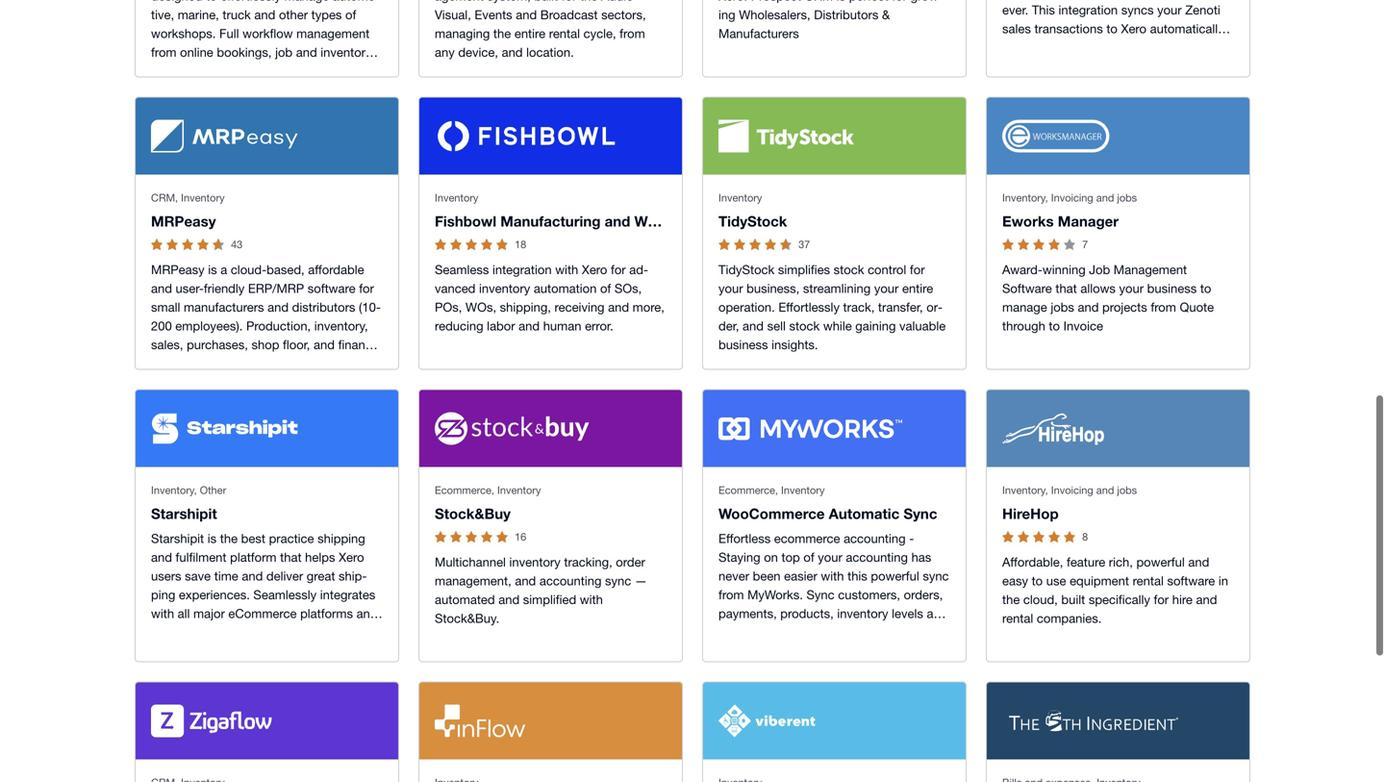 Task type: vqa. For each thing, say whether or not it's contained in the screenshot.


Task type: locate. For each thing, give the bounding box(es) containing it.
inventory,
[[314, 319, 368, 334]]

1 vertical spatial jobs
[[1051, 300, 1075, 315]]

inventory up mrpeasy link
[[181, 192, 225, 204]]

sync up products,
[[807, 588, 835, 602]]

2 horizontal spatial to
[[1200, 281, 1212, 296]]

rich,
[[1109, 555, 1133, 570]]

0 horizontal spatial the
[[220, 531, 238, 546]]

0 horizontal spatial software
[[308, 281, 356, 296]]

0 horizontal spatial sync
[[807, 588, 835, 602]]

2 ecommerce, from the left
[[719, 484, 778, 497]]

software inside affordable, feature rich, powerful and easy to use equipment rental software in the cloud, built specifically for hire and rental companies.
[[1167, 574, 1215, 589]]

jobs up invoice
[[1051, 300, 1075, 315]]

1 vertical spatial invoicing
[[1051, 484, 1094, 497]]

mrpeasy inside the crm, inventory mrpeasy
[[151, 213, 216, 230]]

1 vertical spatial business
[[719, 337, 768, 352]]

0 horizontal spatial all
[[161, 356, 173, 371]]

ecommerce, inventory stock&buy
[[435, 484, 541, 523]]

for down onboarding,
[[201, 663, 216, 678]]

43
[[231, 238, 243, 251]]

the
[[220, 531, 238, 546], [1002, 592, 1020, 607]]

partners
[[151, 663, 197, 678]]

0 vertical spatial tidystock
[[719, 213, 787, 230]]

all right the – at the top left of page
[[161, 356, 173, 371]]

all up couriers.
[[178, 606, 190, 621]]

1 vertical spatial xero
[[339, 550, 364, 565]]

1 vertical spatial the
[[1002, 592, 1020, 607]]

1 vertical spatial mrpeasy
[[151, 262, 205, 277]]

and inside tidystock simplifies stock control for your business, streamlining your entire operation. effortlessly track, transfer, or der, and sell stock while gaining valuable business insights.
[[743, 319, 764, 334]]

for up the entire
[[910, 262, 925, 277]]

is left a
[[208, 262, 217, 277]]

with inside multichannel inventory tracking, order management, and accounting sync — automated and simplified with stock&buy.
[[580, 592, 603, 607]]

2 invoicing from the top
[[1051, 484, 1094, 497]]

with
[[555, 262, 578, 277], [821, 569, 844, 584], [580, 592, 603, 607], [151, 606, 174, 621], [832, 625, 855, 640]]

2 vertical spatial to
[[1032, 574, 1043, 589]]

that down practice
[[280, 550, 302, 565]]

and inside award-winning job management software that allows your business to manage jobs and projects from quote through to invoice
[[1078, 300, 1099, 315]]

jobs up manager
[[1117, 192, 1137, 204]]

your down ecommerce
[[818, 550, 843, 565]]

the down easy
[[1002, 592, 1020, 607]]

your right the are
[[348, 644, 373, 659]]

crm,
[[151, 192, 178, 204]]

shop
[[252, 337, 279, 352]]

projects
[[1103, 300, 1147, 315]]

inventory up fishbowl
[[435, 192, 479, 204]]

1 vertical spatial tidystock
[[719, 262, 775, 277]]

operation.
[[719, 300, 775, 315]]

powerful
[[1137, 555, 1185, 570], [871, 569, 919, 584]]

is inside mrpeasy is a cloud-based, affordable and user-friendly erp/mrp software for small manufacturers and distributors (10- 200 employees). production, inventory, sales, purchases, shop floor, and finance – all in one simple interface.
[[208, 262, 217, 277]]

time up experiences.
[[214, 569, 238, 584]]

0 vertical spatial xero
[[582, 262, 607, 277]]

1 vertical spatial is
[[208, 531, 217, 546]]

quote
[[1180, 300, 1214, 315]]

hirehop logo image
[[1002, 412, 1104, 445]]

0 vertical spatial in
[[177, 356, 186, 371]]

for
[[611, 262, 626, 277], [910, 262, 925, 277], [359, 281, 374, 296], [1154, 592, 1169, 607], [201, 663, 216, 678]]

mrpeasy inside mrpeasy is a cloud-based, affordable and user-friendly erp/mrp software for small manufacturers and distributors (10- 200 employees). production, inventory, sales, purchases, shop floor, and finance – all in one simple interface.
[[151, 262, 205, 277]]

all
[[161, 356, 173, 371], [178, 606, 190, 621]]

warehouse
[[634, 213, 711, 230]]

2 tidystock from the top
[[719, 262, 775, 277]]

and up simplified
[[515, 574, 536, 589]]

tidystock inside tidystock simplifies stock control for your business, streamlining your entire operation. effortlessly track, transfer, or der, and sell stock while gaining valuable business insights.
[[719, 262, 775, 277]]

powerful inside ecommerce, inventory woocommerce automatic sync effortless ecommerce accounting - staying on top of your accounting has never been easier with this powerful sync from myworks. sync customers, orders, payments, products, inventory levels and more - in real time - with robust features like custom field mapping, advanced set tings, and more!
[[871, 569, 919, 584]]

business inside award-winning job management software that allows your business to manage jobs and projects from quote through to invoice
[[1147, 281, 1197, 296]]

rental down "cloud,"
[[1002, 611, 1034, 626]]

starshipit down starshipit link
[[151, 531, 204, 546]]

to left use at the bottom of the page
[[1032, 574, 1043, 589]]

1 vertical spatial software
[[1167, 574, 1215, 589]]

1 mrpeasy from the top
[[151, 213, 216, 230]]

seamless integration with xero for ad vanced inventory automation of sos, pos, wos, shipping, receiving and more, reducing labor and human error.
[[435, 262, 665, 334]]

0 horizontal spatial from
[[719, 588, 744, 602]]

0 vertical spatial all
[[161, 356, 173, 371]]

features
[[898, 625, 942, 640]]

based,
[[267, 262, 305, 277]]

with
[[203, 625, 228, 640]]

0 vertical spatial is
[[208, 262, 217, 277]]

mrpeasy up 'user-'
[[151, 262, 205, 277]]

1 invoicing from the top
[[1051, 192, 1094, 204]]

sync inside multichannel inventory tracking, order management, and accounting sync — automated and simplified with stock&buy.
[[605, 574, 631, 589]]

more!
[[777, 663, 809, 678]]

to left invoice
[[1049, 319, 1060, 334]]

ecommerce, for stock&buy
[[435, 484, 494, 497]]

0 vertical spatial time
[[214, 569, 238, 584]]

transfer,
[[878, 300, 923, 315]]

1 horizontal spatial business
[[1147, 281, 1197, 296]]

companies.
[[1037, 611, 1102, 626]]

xero up automation
[[582, 262, 607, 277]]

hire
[[1172, 592, 1193, 607]]

1 horizontal spatial xero
[[582, 262, 607, 277]]

5th ingredient logo image
[[1002, 710, 1186, 732]]

accounting down tracking,
[[540, 574, 602, 589]]

xero
[[582, 262, 607, 277], [339, 550, 364, 565]]

1 horizontal spatial sync
[[923, 569, 949, 584]]

1 horizontal spatial all
[[178, 606, 190, 621]]

and up production,
[[268, 300, 289, 315]]

with down tracking,
[[580, 592, 603, 607]]

integration
[[493, 262, 552, 277]]

business,
[[747, 281, 800, 296]]

that
[[1056, 281, 1077, 296], [280, 550, 302, 565]]

of right top at the bottom right of page
[[804, 550, 815, 565]]

feature
[[1067, 555, 1106, 570]]

200
[[151, 319, 172, 334]]

0 horizontal spatial xero
[[339, 550, 364, 565]]

that down 'winning'
[[1056, 281, 1077, 296]]

cloud-
[[231, 262, 267, 277]]

production,
[[246, 319, 311, 334]]

your inside ecommerce, inventory woocommerce automatic sync effortless ecommerce accounting - staying on top of your accounting has never been easier with this powerful sync from myworks. sync customers, orders, payments, products, inventory levels and more - in real time - with robust features like custom field mapping, advanced set tings, and more!
[[818, 550, 843, 565]]

1 vertical spatial all
[[178, 606, 190, 621]]

seamlessly
[[253, 588, 317, 602]]

1 vertical spatial from
[[719, 588, 744, 602]]

while
[[823, 319, 852, 334]]

inventory inside multichannel inventory tracking, order management, and accounting sync — automated and simplified with stock&buy.
[[509, 555, 561, 570]]

are
[[327, 644, 345, 659]]

sync up orders,
[[923, 569, 949, 584]]

0 vertical spatial rental
[[1133, 574, 1164, 589]]

jobs for hirehop
[[1117, 484, 1137, 497]]

0 horizontal spatial sync
[[605, 574, 631, 589]]

and up small
[[151, 281, 172, 296]]

viberent logo image
[[719, 705, 815, 738]]

from down 'never'
[[719, 588, 744, 602]]

ecommerce, inside ecommerce, inventory stock&buy
[[435, 484, 494, 497]]

0 horizontal spatial of
[[600, 281, 611, 296]]

inventory up woocommerce automatic sync link
[[781, 484, 825, 497]]

to inside affordable, feature rich, powerful and easy to use equipment rental software in the cloud, built specifically for hire and rental companies.
[[1032, 574, 1043, 589]]

through
[[1002, 319, 1046, 334]]

- up mapping,
[[823, 625, 828, 640]]

0 vertical spatial accounting
[[844, 531, 906, 546]]

accounting down automatic
[[844, 531, 906, 546]]

and up invoice
[[1078, 300, 1099, 315]]

interface.
[[254, 356, 306, 371]]

1 horizontal spatial to
[[1049, 319, 1060, 334]]

powerful inside affordable, feature rich, powerful and easy to use equipment rental software in the cloud, built specifically for hire and rental companies.
[[1137, 555, 1185, 570]]

sync down order
[[605, 574, 631, 589]]

the inside inventory, other starshipit starshipit is the best practice shipping and fulfilment platform that helps xero users save time and deliver great ship ping experiences. seamlessly integrates with all major ecommerce platforms and couriers. with 5-star unlimited support and free onboarding, starshipit are your partners for success.
[[220, 531, 238, 546]]

and down management,
[[499, 592, 520, 607]]

affordable,
[[1002, 555, 1063, 570]]

invoicing inside inventory, invoicing and jobs hirehop
[[1051, 484, 1094, 497]]

and down custom
[[753, 663, 774, 678]]

16
[[515, 531, 527, 543]]

more,
[[633, 300, 665, 315]]

1 horizontal spatial in
[[759, 625, 769, 640]]

products,
[[781, 606, 834, 621]]

from left quote at the top right of the page
[[1151, 300, 1176, 315]]

(10-
[[359, 300, 381, 315]]

inventory, up hirehop link
[[1002, 484, 1048, 497]]

inventory down "integration"
[[479, 281, 530, 296]]

2 vertical spatial in
[[759, 625, 769, 640]]

0 horizontal spatial to
[[1032, 574, 1043, 589]]

invoicing
[[1051, 192, 1094, 204], [1051, 484, 1094, 497]]

inventory down 16
[[509, 555, 561, 570]]

0 vertical spatial invoicing
[[1051, 192, 1094, 204]]

1 vertical spatial of
[[804, 550, 815, 565]]

1 vertical spatial time
[[796, 625, 820, 640]]

is up the fulfilment
[[208, 531, 217, 546]]

1 vertical spatial rental
[[1002, 611, 1034, 626]]

xero inside inventory, other starshipit starshipit is the best practice shipping and fulfilment platform that helps xero users save time and deliver great ship ping experiences. seamlessly integrates with all major ecommerce platforms and couriers. with 5-star unlimited support and free onboarding, starshipit are your partners for success.
[[339, 550, 364, 565]]

inventory down customers, at the right of the page
[[837, 606, 888, 621]]

0 vertical spatial of
[[600, 281, 611, 296]]

track,
[[843, 300, 875, 315]]

software for mrpeasy
[[308, 281, 356, 296]]

0 horizontal spatial powerful
[[871, 569, 919, 584]]

jobs inside inventory, invoicing and jobs hirehop
[[1117, 484, 1137, 497]]

inventory inside the crm, inventory mrpeasy
[[181, 192, 225, 204]]

—
[[635, 574, 647, 589]]

stock&buy app logo image
[[435, 412, 589, 445]]

with up automation
[[555, 262, 578, 277]]

1 horizontal spatial ecommerce,
[[719, 484, 778, 497]]

your up projects
[[1119, 281, 1144, 296]]

of left sos, on the top left of page
[[600, 281, 611, 296]]

0 horizontal spatial business
[[719, 337, 768, 352]]

0 vertical spatial inventory
[[479, 281, 530, 296]]

inventory, inside inventory, invoicing and jobs eworks manager
[[1002, 192, 1048, 204]]

software
[[308, 281, 356, 296], [1167, 574, 1215, 589]]

business down operation. on the right top
[[719, 337, 768, 352]]

and down the integrates
[[357, 606, 378, 621]]

and inside inventory, invoicing and jobs hirehop
[[1097, 484, 1114, 497]]

mrpeasy down crm,
[[151, 213, 216, 230]]

1 horizontal spatial the
[[1002, 592, 1020, 607]]

0 horizontal spatial ecommerce,
[[435, 484, 494, 497]]

0 vertical spatial mrpeasy
[[151, 213, 216, 230]]

jobs up rich,
[[1117, 484, 1137, 497]]

effortlessly
[[779, 300, 840, 315]]

1 vertical spatial sync
[[807, 588, 835, 602]]

1 horizontal spatial time
[[796, 625, 820, 640]]

1 horizontal spatial that
[[1056, 281, 1077, 296]]

simplifies
[[778, 262, 830, 277]]

2 vertical spatial jobs
[[1117, 484, 1137, 497]]

and up rich,
[[1097, 484, 1114, 497]]

1 horizontal spatial powerful
[[1137, 555, 1185, 570]]

inventory, up eworks at the right top
[[1002, 192, 1048, 204]]

rental down rich,
[[1133, 574, 1164, 589]]

inventory,
[[1002, 192, 1048, 204], [151, 484, 197, 497], [1002, 484, 1048, 497]]

and up users
[[151, 550, 172, 565]]

for left ad
[[611, 262, 626, 277]]

sync up has at the bottom
[[904, 505, 937, 523]]

and down platform
[[242, 569, 263, 584]]

and inside inventory fishbowl manufacturing and warehouse
[[605, 213, 630, 230]]

powerful right rich,
[[1137, 555, 1185, 570]]

inventory up the tidystock link
[[719, 192, 762, 204]]

0 vertical spatial from
[[1151, 300, 1176, 315]]

software inside mrpeasy is a cloud-based, affordable and user-friendly erp/mrp software for small manufacturers and distributors (10- 200 employees). production, inventory, sales, purchases, shop floor, and finance – all in one simple interface.
[[308, 281, 356, 296]]

1 horizontal spatial of
[[804, 550, 815, 565]]

your inside inventory, other starshipit starshipit is the best practice shipping and fulfilment platform that helps xero users save time and deliver great ship ping experiences. seamlessly integrates with all major ecommerce platforms and couriers. with 5-star unlimited support and free onboarding, starshipit are your partners for success.
[[348, 644, 373, 659]]

to up quote at the top right of the page
[[1200, 281, 1212, 296]]

in
[[177, 356, 186, 371], [1219, 574, 1229, 589], [759, 625, 769, 640]]

ecommerce,
[[435, 484, 494, 497], [719, 484, 778, 497]]

ship
[[339, 569, 367, 584]]

2 mrpeasy from the top
[[151, 262, 205, 277]]

stock up the streamlining
[[834, 262, 864, 277]]

is
[[208, 262, 217, 277], [208, 531, 217, 546]]

invoicing up hirehop
[[1051, 484, 1094, 497]]

1 vertical spatial in
[[1219, 574, 1229, 589]]

hirehop
[[1002, 505, 1059, 523]]

tidystock
[[719, 213, 787, 230], [719, 262, 775, 277]]

support
[[322, 625, 366, 640]]

inventory, inside inventory, invoicing and jobs hirehop
[[1002, 484, 1048, 497]]

major
[[193, 606, 225, 621]]

2 horizontal spatial in
[[1219, 574, 1229, 589]]

1 vertical spatial accounting
[[846, 550, 908, 565]]

ecommerce, up "stock&buy" link
[[435, 484, 494, 497]]

star
[[243, 625, 265, 640]]

levels
[[892, 606, 923, 621]]

with up couriers.
[[151, 606, 174, 621]]

inventory for stock&buy
[[497, 484, 541, 497]]

tracking,
[[564, 555, 613, 570]]

invoicing for eworks
[[1051, 192, 1094, 204]]

0 vertical spatial software
[[308, 281, 356, 296]]

0 vertical spatial stock
[[834, 262, 864, 277]]

1 vertical spatial stock
[[789, 319, 820, 334]]

award-
[[1002, 262, 1043, 277]]

software up hire
[[1167, 574, 1215, 589]]

and down sos, on the top left of page
[[608, 300, 629, 315]]

inventory, inside inventory, other starshipit starshipit is the best practice shipping and fulfilment platform that helps xero users save time and deliver great ship ping experiences. seamlessly integrates with all major ecommerce platforms and couriers. with 5-star unlimited support and free onboarding, starshipit are your partners for success.
[[151, 484, 197, 497]]

business down management
[[1147, 281, 1197, 296]]

and right hire
[[1196, 592, 1217, 607]]

shipping,
[[500, 300, 551, 315]]

jobs inside inventory, invoicing and jobs eworks manager
[[1117, 192, 1137, 204]]

with up mapping,
[[832, 625, 855, 640]]

from inside ecommerce, inventory woocommerce automatic sync effortless ecommerce accounting - staying on top of your accounting has never been easier with this powerful sync from myworks. sync customers, orders, payments, products, inventory levels and more - in real time - with robust features like custom field mapping, advanced set tings, and more!
[[719, 588, 744, 602]]

inventory, invoicing and jobs eworks manager
[[1002, 192, 1137, 230]]

1 horizontal spatial software
[[1167, 574, 1215, 589]]

1 horizontal spatial stock
[[834, 262, 864, 277]]

1 horizontal spatial from
[[1151, 300, 1176, 315]]

inventory inside ecommerce, inventory woocommerce automatic sync effortless ecommerce accounting - staying on top of your accounting has never been easier with this powerful sync from myworks. sync customers, orders, payments, products, inventory levels and more - in real time - with robust features like custom field mapping, advanced set tings, and more!
[[781, 484, 825, 497]]

software down affordable
[[308, 281, 356, 296]]

0 vertical spatial business
[[1147, 281, 1197, 296]]

inventory, for is
[[151, 484, 197, 497]]

0 horizontal spatial in
[[177, 356, 186, 371]]

helps
[[305, 550, 335, 565]]

1 vertical spatial inventory
[[509, 555, 561, 570]]

- up has at the bottom
[[909, 531, 914, 546]]

customers,
[[838, 588, 901, 602]]

time inside inventory, other starshipit starshipit is the best practice shipping and fulfilment platform that helps xero users save time and deliver great ship ping experiences. seamlessly integrates with all major ecommerce platforms and couriers. with 5-star unlimited support and free onboarding, starshipit are your partners for success.
[[214, 569, 238, 584]]

for inside inventory, other starshipit starshipit is the best practice shipping and fulfilment platform that helps xero users save time and deliver great ship ping experiences. seamlessly integrates with all major ecommerce platforms and couriers. with 5-star unlimited support and free onboarding, starshipit are your partners for success.
[[201, 663, 216, 678]]

2 vertical spatial accounting
[[540, 574, 602, 589]]

that inside award-winning job management software that allows your business to manage jobs and projects from quote through to invoice
[[1056, 281, 1077, 296]]

and up partners
[[151, 644, 172, 659]]

success.
[[219, 663, 269, 678]]

in inside mrpeasy is a cloud-based, affordable and user-friendly erp/mrp software for small manufacturers and distributors (10- 200 employees). production, inventory, sales, purchases, shop floor, and finance – all in one simple interface.
[[177, 356, 186, 371]]

real
[[772, 625, 792, 640]]

and up manager
[[1097, 192, 1114, 204]]

0 vertical spatial that
[[1056, 281, 1077, 296]]

of inside seamless integration with xero for ad vanced inventory automation of sos, pos, wos, shipping, receiving and more, reducing labor and human error.
[[600, 281, 611, 296]]

great
[[307, 569, 335, 584]]

for up (10-
[[359, 281, 374, 296]]

starshipit down other
[[151, 505, 217, 523]]

tings,
[[719, 644, 949, 678]]

1 horizontal spatial sync
[[904, 505, 937, 523]]

0 horizontal spatial stock
[[789, 319, 820, 334]]

time down products,
[[796, 625, 820, 640]]

fishbowl manufacturing and warehouse logo image
[[435, 121, 619, 152]]

the left best at the bottom of the page
[[220, 531, 238, 546]]

inventory inside ecommerce, inventory stock&buy
[[497, 484, 541, 497]]

and down shipping,
[[519, 319, 540, 334]]

stock down effortlessly
[[789, 319, 820, 334]]

1 ecommerce, from the left
[[435, 484, 494, 497]]

starshipit down unlimited
[[271, 644, 324, 659]]

inventory, up starshipit link
[[151, 484, 197, 497]]

for inside mrpeasy is a cloud-based, affordable and user-friendly erp/mrp software for small manufacturers and distributors (10- 200 employees). production, inventory, sales, purchases, shop floor, and finance – all in one simple interface.
[[359, 281, 374, 296]]

inventory, for hirehop
[[1002, 484, 1048, 497]]

jobs
[[1117, 192, 1137, 204], [1051, 300, 1075, 315], [1117, 484, 1137, 497]]

invoicing for hirehop
[[1051, 484, 1094, 497]]

- down payments,
[[751, 625, 756, 640]]

0 vertical spatial jobs
[[1117, 192, 1137, 204]]

and down operation. on the right top
[[743, 319, 764, 334]]

of inside ecommerce, inventory woocommerce automatic sync effortless ecommerce accounting - staying on top of your accounting has never been easier with this powerful sync from myworks. sync customers, orders, payments, products, inventory levels and more - in real time - with robust features like custom field mapping, advanced set tings, and more!
[[804, 550, 815, 565]]

and up ad
[[605, 213, 630, 230]]

1 vertical spatial that
[[280, 550, 302, 565]]

for inside affordable, feature rich, powerful and easy to use equipment rental software in the cloud, built specifically for hire and rental companies.
[[1154, 592, 1169, 607]]

accounting up 'this'
[[846, 550, 908, 565]]

inventory up 16
[[497, 484, 541, 497]]

ecommerce, inside ecommerce, inventory woocommerce automatic sync effortless ecommerce accounting - staying on top of your accounting has never been easier with this powerful sync from myworks. sync customers, orders, payments, products, inventory levels and more - in real time - with robust features like custom field mapping, advanced set tings, and more!
[[719, 484, 778, 497]]

invoicing up 'eworks manager' link
[[1051, 192, 1094, 204]]

stock
[[834, 262, 864, 277], [789, 319, 820, 334]]

and down orders,
[[927, 606, 948, 621]]

invoicing inside inventory, invoicing and jobs eworks manager
[[1051, 192, 1094, 204]]

payments,
[[719, 606, 777, 621]]

jobs inside award-winning job management software that allows your business to manage jobs and projects from quote through to invoice
[[1051, 300, 1075, 315]]

multichannel
[[435, 555, 506, 570]]

automated
[[435, 592, 495, 607]]

powerful up customers, at the right of the page
[[871, 569, 919, 584]]

0 horizontal spatial that
[[280, 550, 302, 565]]

all inside inventory, other starshipit starshipit is the best practice shipping and fulfilment platform that helps xero users save time and deliver great ship ping experiences. seamlessly integrates with all major ecommerce platforms and couriers. with 5-star unlimited support and free onboarding, starshipit are your partners for success.
[[178, 606, 190, 621]]

ecommerce, for woocommerce
[[719, 484, 778, 497]]

sales,
[[151, 337, 183, 352]]

2 vertical spatial inventory
[[837, 606, 888, 621]]

0 vertical spatial the
[[220, 531, 238, 546]]

receiving
[[555, 300, 605, 315]]

2 horizontal spatial -
[[909, 531, 914, 546]]

ecommerce, up woocommerce
[[719, 484, 778, 497]]

for inside seamless integration with xero for ad vanced inventory automation of sos, pos, wos, shipping, receiving and more, reducing labor and human error.
[[611, 262, 626, 277]]

for left hire
[[1154, 592, 1169, 607]]

reducing
[[435, 319, 483, 334]]

0 horizontal spatial time
[[214, 569, 238, 584]]

xero up ship
[[339, 550, 364, 565]]



Task type: describe. For each thing, give the bounding box(es) containing it.
wos,
[[466, 300, 496, 315]]

top
[[782, 550, 800, 565]]

sos,
[[615, 281, 642, 296]]

on
[[764, 550, 778, 565]]

1 tidystock from the top
[[719, 213, 787, 230]]

distributors
[[292, 300, 355, 315]]

experiences.
[[179, 588, 250, 602]]

1 vertical spatial starshipit
[[151, 531, 204, 546]]

or
[[927, 300, 943, 315]]

automatic
[[829, 505, 900, 523]]

der,
[[719, 300, 943, 334]]

inventory for woocommerce
[[781, 484, 825, 497]]

simple
[[214, 356, 251, 371]]

tidystock app logo image
[[719, 120, 857, 153]]

woocommerce automatic sync by myworks software app logo image
[[719, 418, 902, 440]]

onboarding,
[[200, 644, 267, 659]]

automation
[[534, 281, 597, 296]]

sync inside ecommerce, inventory woocommerce automatic sync effortless ecommerce accounting - staying on top of your accounting has never been easier with this powerful sync from myworks. sync customers, orders, payments, products, inventory levels and more - in real time - with robust features like custom field mapping, advanced set tings, and more!
[[923, 569, 949, 584]]

and inside inventory, invoicing and jobs eworks manager
[[1097, 192, 1114, 204]]

inventory inside the "inventory tidystock"
[[719, 192, 762, 204]]

tidystock simplifies stock control for your business, streamlining your entire operation. effortlessly track, transfer, or der, and sell stock while gaining valuable business insights.
[[719, 262, 946, 352]]

starshipit app logo image
[[151, 412, 299, 445]]

platform
[[230, 550, 277, 565]]

effortless
[[719, 531, 771, 546]]

winning
[[1043, 262, 1086, 277]]

inventory inside inventory fishbowl manufacturing and warehouse
[[435, 192, 479, 204]]

allows
[[1081, 281, 1116, 296]]

stock&buy.
[[435, 611, 499, 626]]

accounting inside multichannel inventory tracking, order management, and accounting sync — automated and simplified with stock&buy.
[[540, 574, 602, 589]]

labor
[[487, 319, 515, 334]]

mrpeasy logo image
[[151, 120, 298, 153]]

streamlining
[[803, 281, 871, 296]]

1 vertical spatial to
[[1049, 319, 1060, 334]]

eworks manager logo image
[[1002, 120, 1110, 153]]

small
[[151, 300, 180, 315]]

save
[[185, 569, 211, 584]]

management
[[1114, 262, 1187, 277]]

best
[[241, 531, 265, 546]]

ecommerce, inventory woocommerce automatic sync effortless ecommerce accounting - staying on top of your accounting has never been easier with this powerful sync from myworks. sync customers, orders, payments, products, inventory levels and more - in real time - with robust features like custom field mapping, advanced set tings, and more!
[[719, 484, 949, 678]]

manage
[[1002, 300, 1047, 315]]

in inside affordable, feature rich, powerful and easy to use equipment rental software in the cloud, built specifically for hire and rental companies.
[[1219, 574, 1229, 589]]

practice
[[269, 531, 314, 546]]

specifically
[[1089, 592, 1150, 607]]

manager
[[1058, 213, 1119, 230]]

job
[[1089, 262, 1110, 277]]

software
[[1002, 281, 1052, 296]]

user-
[[176, 281, 204, 296]]

integrates
[[320, 588, 375, 602]]

jobs for eworks manager
[[1117, 192, 1137, 204]]

–
[[151, 356, 157, 371]]

with inside seamless integration with xero for ad vanced inventory automation of sos, pos, wos, shipping, receiving and more, reducing labor and human error.
[[555, 262, 578, 277]]

your inside award-winning job management software that allows your business to manage jobs and projects from quote through to invoice
[[1119, 281, 1144, 296]]

business inside tidystock simplifies stock control for your business, streamlining your entire operation. effortlessly track, transfer, or der, and sell stock while gaining valuable business insights.
[[719, 337, 768, 352]]

insights.
[[772, 337, 818, 352]]

multichannel inventory tracking, order management, and accounting sync — automated and simplified with stock&buy.
[[435, 555, 647, 626]]

error.
[[585, 319, 613, 334]]

zigaflow app logo image
[[151, 705, 272, 738]]

shipping
[[318, 531, 365, 546]]

custom
[[741, 644, 783, 659]]

in inside ecommerce, inventory woocommerce automatic sync effortless ecommerce accounting - staying on top of your accounting has never been easier with this powerful sync from myworks. sync customers, orders, payments, products, inventory levels and more - in real time - with robust features like custom field mapping, advanced set tings, and more!
[[759, 625, 769, 640]]

8
[[1082, 531, 1088, 543]]

inventory inside seamless integration with xero for ad vanced inventory automation of sos, pos, wos, shipping, receiving and more, reducing labor and human error.
[[479, 281, 530, 296]]

0 vertical spatial starshipit
[[151, 505, 217, 523]]

1 horizontal spatial -
[[823, 625, 828, 640]]

0 vertical spatial sync
[[904, 505, 937, 523]]

award-winning job management software that allows your business to manage jobs and projects from quote through to invoice
[[1002, 262, 1214, 334]]

tidystock link
[[719, 213, 787, 230]]

inventory inside ecommerce, inventory woocommerce automatic sync effortless ecommerce accounting - staying on top of your accounting has never been easier with this powerful sync from myworks. sync customers, orders, payments, products, inventory levels and more - in real time - with robust features like custom field mapping, advanced set tings, and more!
[[837, 606, 888, 621]]

your up operation. on the right top
[[719, 281, 743, 296]]

valuable
[[900, 319, 946, 334]]

with inside inventory, other starshipit starshipit is the best practice shipping and fulfilment platform that helps xero users save time and deliver great ship ping experiences. seamlessly integrates with all major ecommerce platforms and couriers. with 5-star unlimited support and free onboarding, starshipit are your partners for success.
[[151, 606, 174, 621]]

software for and
[[1167, 574, 1215, 589]]

inventory tidystock
[[719, 192, 787, 230]]

18
[[515, 238, 527, 251]]

more
[[719, 625, 747, 640]]

mrpeasy is a cloud-based, affordable and user-friendly erp/mrp software for small manufacturers and distributors (10- 200 employees). production, inventory, sales, purchases, shop floor, and finance – all in one simple interface.
[[151, 262, 381, 371]]

0 horizontal spatial rental
[[1002, 611, 1034, 626]]

and down inventory,
[[314, 337, 335, 352]]

xero inside seamless integration with xero for ad vanced inventory automation of sos, pos, wos, shipping, receiving and more, reducing labor and human error.
[[582, 262, 607, 277]]

easy
[[1002, 574, 1028, 589]]

0 vertical spatial to
[[1200, 281, 1212, 296]]

inventory, other starshipit starshipit is the best practice shipping and fulfilment platform that helps xero users save time and deliver great ship ping experiences. seamlessly integrates with all major ecommerce platforms and couriers. with 5-star unlimited support and free onboarding, starshipit are your partners for success.
[[151, 484, 378, 678]]

pos,
[[435, 300, 462, 315]]

has
[[912, 550, 932, 565]]

invoice
[[1064, 319, 1103, 334]]

inventory, for eworks
[[1002, 192, 1048, 204]]

cloud,
[[1024, 592, 1058, 607]]

from inside award-winning job management software that allows your business to manage jobs and projects from quote through to invoice
[[1151, 300, 1176, 315]]

inventory for mrpeasy
[[181, 192, 225, 204]]

the inside affordable, feature rich, powerful and easy to use equipment rental software in the cloud, built specifically for hire and rental companies.
[[1002, 592, 1020, 607]]

sell
[[767, 319, 786, 334]]

deliver
[[266, 569, 303, 584]]

use
[[1046, 574, 1066, 589]]

entire
[[902, 281, 933, 296]]

this
[[848, 569, 868, 584]]

all inside mrpeasy is a cloud-based, affordable and user-friendly erp/mrp software for small manufacturers and distributors (10- 200 employees). production, inventory, sales, purchases, shop floor, and finance – all in one simple interface.
[[161, 356, 173, 371]]

5-
[[232, 625, 243, 640]]

been
[[753, 569, 781, 584]]

time inside ecommerce, inventory woocommerce automatic sync effortless ecommerce accounting - staying on top of your accounting has never been easier with this powerful sync from myworks. sync customers, orders, payments, products, inventory levels and more - in real time - with robust features like custom field mapping, advanced set tings, and more!
[[796, 625, 820, 640]]

ping
[[151, 569, 367, 602]]

inventory fishbowl manufacturing and warehouse
[[435, 192, 711, 230]]

and up hire
[[1188, 555, 1210, 570]]

ad
[[629, 262, 648, 277]]

that inside inventory, other starshipit starshipit is the best practice shipping and fulfilment platform that helps xero users save time and deliver great ship ping experiences. seamlessly integrates with all major ecommerce platforms and couriers. with 5-star unlimited support and free onboarding, starshipit are your partners for success.
[[280, 550, 302, 565]]

management,
[[435, 574, 512, 589]]

with left 'this'
[[821, 569, 844, 584]]

1 horizontal spatial rental
[[1133, 574, 1164, 589]]

inflow cloud app logo image
[[435, 705, 525, 738]]

for inside tidystock simplifies stock control for your business, streamlining your entire operation. effortlessly track, transfer, or der, and sell stock while gaining valuable business insights.
[[910, 262, 925, 277]]

built
[[1062, 592, 1085, 607]]

a
[[221, 262, 227, 277]]

couriers.
[[151, 625, 199, 640]]

your down control
[[874, 281, 899, 296]]

0 horizontal spatial -
[[751, 625, 756, 640]]

manufacturers
[[184, 300, 264, 315]]

37
[[799, 238, 810, 251]]

is inside inventory, other starshipit starshipit is the best practice shipping and fulfilment platform that helps xero users save time and deliver great ship ping experiences. seamlessly integrates with all major ecommerce platforms and couriers. with 5-star unlimited support and free onboarding, starshipit are your partners for success.
[[208, 531, 217, 546]]

2 vertical spatial starshipit
[[271, 644, 324, 659]]

fulfilment
[[176, 550, 227, 565]]

crm, inventory mrpeasy
[[151, 192, 225, 230]]

floor,
[[283, 337, 310, 352]]

starshipit link
[[151, 505, 217, 523]]

fishbowl manufacturing and warehouse link
[[435, 213, 711, 230]]

stock&buy link
[[435, 505, 511, 523]]

mrpeasy link
[[151, 213, 216, 230]]

erp/mrp
[[248, 281, 304, 296]]

order
[[616, 555, 645, 570]]



